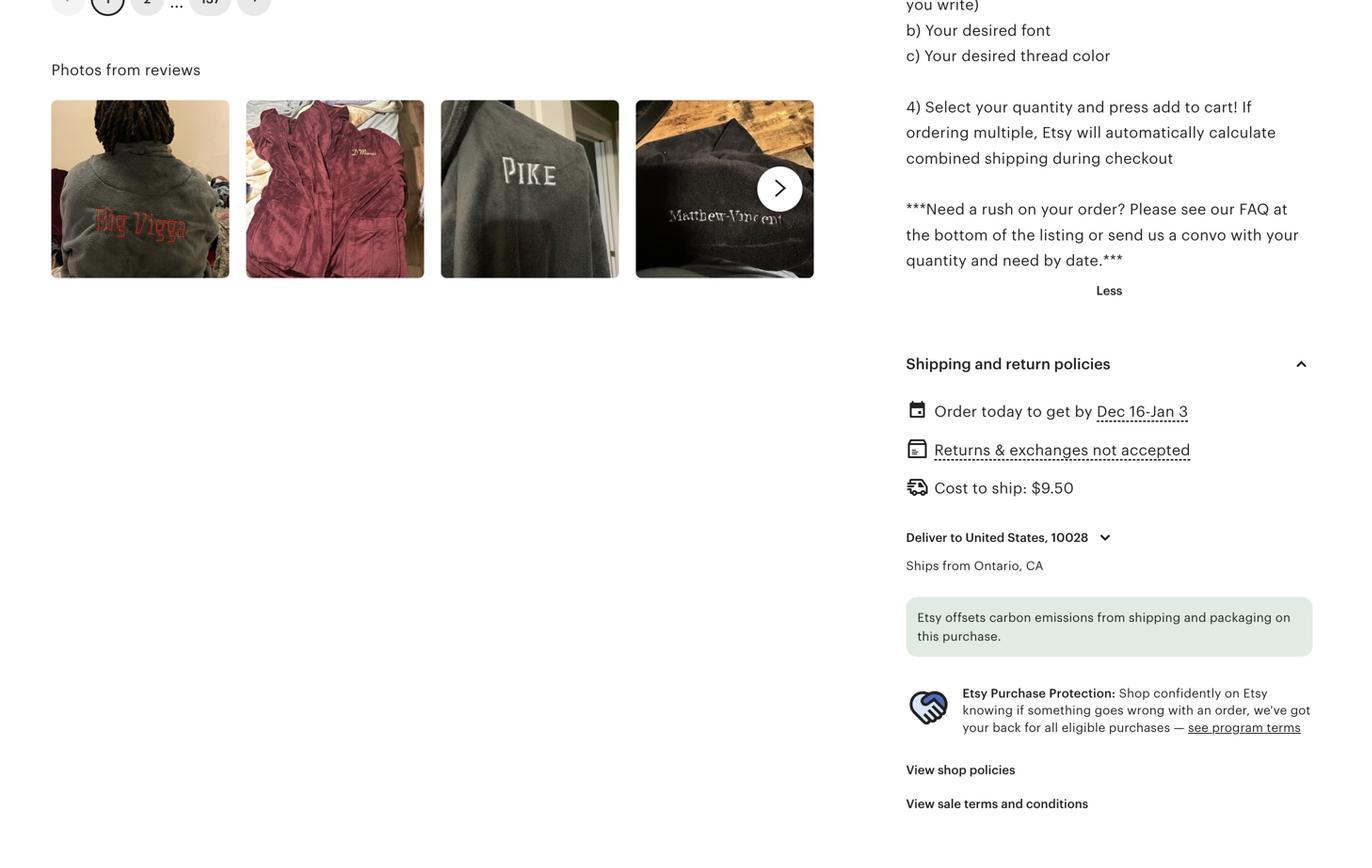 Task type: locate. For each thing, give the bounding box(es) containing it.
etsy up the we've
[[1243, 687, 1268, 701]]

0 horizontal spatial by
[[1044, 252, 1062, 269]]

0 vertical spatial view
[[906, 763, 935, 778]]

$
[[1031, 480, 1041, 497]]

to left the united
[[950, 531, 962, 545]]

ships from ontario, ca
[[906, 559, 1044, 573]]

on up the order,
[[1225, 687, 1240, 701]]

on
[[1018, 201, 1037, 218], [1275, 611, 1291, 625], [1225, 687, 1240, 701]]

policies
[[1054, 356, 1111, 373], [970, 763, 1015, 778]]

confidently
[[1153, 687, 1221, 701]]

1 horizontal spatial with
[[1231, 227, 1262, 244]]

1 horizontal spatial the
[[1011, 227, 1035, 244]]

purchases
[[1109, 721, 1170, 735]]

0 horizontal spatial terms
[[964, 798, 998, 812]]

policies inside dropdown button
[[1054, 356, 1111, 373]]

0 horizontal spatial on
[[1018, 201, 1037, 218]]

states,
[[1008, 531, 1048, 545]]

a left rush
[[969, 201, 978, 218]]

0 horizontal spatial the
[[906, 227, 930, 244]]

etsy up this
[[917, 611, 942, 625]]

with
[[1231, 227, 1262, 244], [1168, 704, 1194, 718]]

terms right 'sale'
[[964, 798, 998, 812]]

your
[[976, 99, 1008, 116], [1041, 201, 1074, 218], [1266, 227, 1299, 244], [963, 721, 989, 735]]

0 horizontal spatial with
[[1168, 704, 1194, 718]]

wrong
[[1127, 704, 1165, 718]]

0 vertical spatial quantity
[[1012, 99, 1073, 116]]

1 vertical spatial shipping
[[1129, 611, 1181, 625]]

view left 'sale'
[[906, 798, 935, 812]]

this
[[917, 630, 939, 644]]

shipping inside etsy offsets carbon emissions from shipping and packaging on this purchase.
[[1129, 611, 1181, 625]]

1 horizontal spatial on
[[1225, 687, 1240, 701]]

view for view sale terms and conditions
[[906, 798, 935, 812]]

1 vertical spatial terms
[[964, 798, 998, 812]]

all
[[1045, 721, 1058, 735]]

&
[[995, 442, 1005, 459]]

0 horizontal spatial policies
[[970, 763, 1015, 778]]

desired left font
[[962, 22, 1017, 39]]

0 vertical spatial see
[[1181, 201, 1206, 218]]

your up multiple,
[[976, 99, 1008, 116]]

faq
[[1239, 201, 1269, 218]]

your down knowing
[[963, 721, 989, 735]]

cart!
[[1204, 99, 1238, 116]]

by down listing
[[1044, 252, 1062, 269]]

on right rush
[[1018, 201, 1037, 218]]

if
[[1017, 704, 1024, 718]]

shipping up shop
[[1129, 611, 1181, 625]]

dec
[[1097, 403, 1125, 420]]

2 vertical spatial on
[[1225, 687, 1240, 701]]

terms inside button
[[964, 798, 998, 812]]

by right get
[[1075, 403, 1093, 420]]

etsy left the will
[[1042, 124, 1073, 141]]

return
[[1006, 356, 1051, 373]]

back
[[993, 721, 1021, 735]]

on inside shop confidently on etsy knowing if something goes wrong with an order, we've got your back for all eligible purchases —
[[1225, 687, 1240, 701]]

terms
[[1267, 721, 1301, 735], [964, 798, 998, 812]]

1 vertical spatial view
[[906, 798, 935, 812]]

ordering
[[906, 124, 969, 141]]

1 view from the top
[[906, 763, 935, 778]]

0 horizontal spatial from
[[106, 62, 141, 79]]

1 horizontal spatial quantity
[[1012, 99, 1073, 116]]

your inside 4) select your quantity and press add to cart! if ordering multiple, etsy will automatically calculate combined shipping during checkout
[[976, 99, 1008, 116]]

today
[[981, 403, 1023, 420]]

during
[[1053, 150, 1101, 167]]

see down an
[[1188, 721, 1209, 735]]

knowing
[[963, 704, 1013, 718]]

a right us
[[1169, 227, 1177, 244]]

to
[[1185, 99, 1200, 116], [1027, 403, 1042, 420], [972, 480, 988, 497], [950, 531, 962, 545]]

ontario,
[[974, 559, 1023, 573]]

0 horizontal spatial shipping
[[985, 150, 1049, 167]]

and left return
[[975, 356, 1002, 373]]

your
[[925, 22, 958, 39], [924, 48, 957, 65]]

checkout
[[1105, 150, 1173, 167]]

etsy up knowing
[[963, 687, 988, 701]]

2 view from the top
[[906, 798, 935, 812]]

1 vertical spatial quantity
[[906, 252, 967, 269]]

if
[[1242, 99, 1252, 116]]

from
[[106, 62, 141, 79], [942, 559, 971, 573], [1097, 611, 1125, 625]]

less
[[1096, 284, 1122, 298]]

0 vertical spatial with
[[1231, 227, 1262, 244]]

1 horizontal spatial shipping
[[1129, 611, 1181, 625]]

from right emissions
[[1097, 611, 1125, 625]]

shipping down multiple,
[[985, 150, 1049, 167]]

1 vertical spatial your
[[924, 48, 957, 65]]

order?
[[1078, 201, 1126, 218]]

from right "ships" at bottom right
[[942, 559, 971, 573]]

0 vertical spatial policies
[[1054, 356, 1111, 373]]

4)
[[906, 99, 921, 116]]

shipping and return policies button
[[889, 342, 1330, 387]]

view shop policies
[[906, 763, 1015, 778]]

desired left thread
[[961, 48, 1016, 65]]

0 horizontal spatial quantity
[[906, 252, 967, 269]]

policies up view sale terms and conditions
[[970, 763, 1015, 778]]

photos from reviews
[[51, 62, 201, 79]]

1 vertical spatial on
[[1275, 611, 1291, 625]]

and up the will
[[1077, 99, 1105, 116]]

ships
[[906, 559, 939, 573]]

quantity inside the ***need a rush on your order? please see our faq at the bottom of the listing or send us a convo with your quantity and need by date.***
[[906, 252, 967, 269]]

something
[[1028, 704, 1091, 718]]

1 vertical spatial policies
[[970, 763, 1015, 778]]

policies up order today to get by dec 16-jan 3
[[1054, 356, 1111, 373]]

goes
[[1095, 704, 1124, 718]]

quantity up multiple,
[[1012, 99, 1073, 116]]

order today to get by dec 16-jan 3
[[934, 403, 1188, 420]]

from for ontario,
[[942, 559, 971, 573]]

to right add
[[1185, 99, 1200, 116]]

your right c)
[[924, 48, 957, 65]]

from right the photos
[[106, 62, 141, 79]]

on right packaging
[[1275, 611, 1291, 625]]

0 vertical spatial on
[[1018, 201, 1037, 218]]

1 horizontal spatial terms
[[1267, 721, 1301, 735]]

less button
[[1082, 274, 1137, 308]]

or
[[1089, 227, 1104, 244]]

2 vertical spatial from
[[1097, 611, 1125, 625]]

sale
[[938, 798, 961, 812]]

policies inside button
[[970, 763, 1015, 778]]

quantity down bottom
[[906, 252, 967, 269]]

shipping
[[906, 356, 971, 373]]

0 vertical spatial your
[[925, 22, 958, 39]]

view sale terms and conditions button
[[892, 788, 1103, 822]]

the down the ***need at right top
[[906, 227, 930, 244]]

1 vertical spatial a
[[1169, 227, 1177, 244]]

shop
[[938, 763, 967, 778]]

1 vertical spatial from
[[942, 559, 971, 573]]

and left conditions
[[1001, 798, 1023, 812]]

and down of
[[971, 252, 999, 269]]

0 horizontal spatial a
[[969, 201, 978, 218]]

terms down the we've
[[1267, 721, 1301, 735]]

conditions
[[1026, 798, 1088, 812]]

view left the shop on the bottom
[[906, 763, 935, 778]]

your right b)
[[925, 22, 958, 39]]

etsy
[[1042, 124, 1073, 141], [917, 611, 942, 625], [963, 687, 988, 701], [1243, 687, 1268, 701]]

1 vertical spatial with
[[1168, 704, 1194, 718]]

see up 'convo'
[[1181, 201, 1206, 218]]

1 vertical spatial by
[[1075, 403, 1093, 420]]

0 vertical spatial from
[[106, 62, 141, 79]]

select
[[925, 99, 971, 116]]

0 vertical spatial terms
[[1267, 721, 1301, 735]]

0 vertical spatial by
[[1044, 252, 1062, 269]]

view
[[906, 763, 935, 778], [906, 798, 935, 812]]

with up —
[[1168, 704, 1194, 718]]

2 horizontal spatial on
[[1275, 611, 1291, 625]]

shop confidently on etsy knowing if something goes wrong with an order, we've got your back for all eligible purchases —
[[963, 687, 1311, 735]]

bottom
[[934, 227, 988, 244]]

2 the from the left
[[1011, 227, 1035, 244]]

with down faq
[[1231, 227, 1262, 244]]

carbon
[[989, 611, 1031, 625]]

desired
[[962, 22, 1017, 39], [961, 48, 1016, 65]]

2 horizontal spatial from
[[1097, 611, 1125, 625]]

0 vertical spatial desired
[[962, 22, 1017, 39]]

the right of
[[1011, 227, 1035, 244]]

0 vertical spatial shipping
[[985, 150, 1049, 167]]

cost to ship: $ 9.50
[[934, 480, 1074, 497]]

deliver
[[906, 531, 947, 545]]

date.***
[[1066, 252, 1123, 269]]

deliver to united states, 10028
[[906, 531, 1088, 545]]

1 horizontal spatial from
[[942, 559, 971, 573]]

etsy inside shop confidently on etsy knowing if something goes wrong with an order, we've got your back for all eligible purchases —
[[1243, 687, 1268, 701]]

by inside the ***need a rush on your order? please see our faq at the bottom of the listing or send us a convo with your quantity and need by date.***
[[1044, 252, 1062, 269]]

and left packaging
[[1184, 611, 1206, 625]]

to inside 4) select your quantity and press add to cart! if ordering multiple, etsy will automatically calculate combined shipping during checkout
[[1185, 99, 1200, 116]]

1 horizontal spatial policies
[[1054, 356, 1111, 373]]



Task type: describe. For each thing, give the bounding box(es) containing it.
from inside etsy offsets carbon emissions from shipping and packaging on this purchase.
[[1097, 611, 1125, 625]]

and inside button
[[1001, 798, 1023, 812]]

9.50
[[1041, 480, 1074, 497]]

1 horizontal spatial by
[[1075, 403, 1093, 420]]

purchase.
[[942, 630, 1001, 644]]

to inside dropdown button
[[950, 531, 962, 545]]

packaging
[[1210, 611, 1272, 625]]

combined
[[906, 150, 980, 167]]

shop
[[1119, 687, 1150, 701]]

offsets
[[945, 611, 986, 625]]

and inside 4) select your quantity and press add to cart! if ordering multiple, etsy will automatically calculate combined shipping during checkout
[[1077, 99, 1105, 116]]

at
[[1274, 201, 1288, 218]]

4) select your quantity and press add to cart! if ordering multiple, etsy will automatically calculate combined shipping during checkout
[[906, 99, 1276, 167]]

will
[[1077, 124, 1101, 141]]

terms for program
[[1267, 721, 1301, 735]]

our
[[1210, 201, 1235, 218]]

quantity inside 4) select your quantity and press add to cart! if ordering multiple, etsy will automatically calculate combined shipping during checkout
[[1012, 99, 1073, 116]]

etsy inside etsy offsets carbon emissions from shipping and packaging on this purchase.
[[917, 611, 942, 625]]

and inside dropdown button
[[975, 356, 1002, 373]]

automatically
[[1106, 124, 1205, 141]]

photos
[[51, 62, 102, 79]]

—
[[1174, 721, 1185, 735]]

and inside the ***need a rush on your order? please see our faq at the bottom of the listing or send us a convo with your quantity and need by date.***
[[971, 252, 999, 269]]

1 vertical spatial see
[[1188, 721, 1209, 735]]

please
[[1130, 201, 1177, 218]]

protection:
[[1049, 687, 1116, 701]]

eligible
[[1062, 721, 1106, 735]]

returns & exchanges not accepted button
[[934, 437, 1191, 464]]

on inside the ***need a rush on your order? please see our faq at the bottom of the listing or send us a convo with your quantity and need by date.***
[[1018, 201, 1037, 218]]

3
[[1179, 403, 1188, 420]]

not
[[1093, 442, 1117, 459]]

1 the from the left
[[906, 227, 930, 244]]

exchanges
[[1010, 442, 1089, 459]]

view sale terms and conditions
[[906, 798, 1088, 812]]

purchase
[[991, 687, 1046, 701]]

10028
[[1051, 531, 1088, 545]]

emissions
[[1035, 611, 1094, 625]]

an
[[1197, 704, 1212, 718]]

c)
[[906, 48, 920, 65]]

b)
[[906, 22, 921, 39]]

0 vertical spatial a
[[969, 201, 978, 218]]

united
[[965, 531, 1005, 545]]

and inside etsy offsets carbon emissions from shipping and packaging on this purchase.
[[1184, 611, 1206, 625]]

accepted
[[1121, 442, 1191, 459]]

ca
[[1026, 559, 1044, 573]]

16-
[[1130, 403, 1150, 420]]

returns & exchanges not accepted
[[934, 442, 1191, 459]]

convo
[[1181, 227, 1227, 244]]

your up listing
[[1041, 201, 1074, 218]]

b) your desired font c) your desired thread color
[[906, 22, 1111, 65]]

view shop policies button
[[892, 754, 1029, 788]]

listing
[[1039, 227, 1084, 244]]

your inside shop confidently on etsy knowing if something goes wrong with an order, we've got your back for all eligible purchases —
[[963, 721, 989, 735]]

get
[[1046, 403, 1071, 420]]

ship:
[[992, 480, 1027, 497]]

rush
[[982, 201, 1014, 218]]

color
[[1073, 48, 1111, 65]]

1 vertical spatial desired
[[961, 48, 1016, 65]]

for
[[1025, 721, 1041, 735]]

reviews
[[145, 62, 201, 79]]

see program terms
[[1188, 721, 1301, 735]]

dec 16-jan 3 button
[[1097, 398, 1188, 426]]

need
[[1003, 252, 1040, 269]]

terms for sale
[[964, 798, 998, 812]]

font
[[1021, 22, 1051, 39]]

to left get
[[1027, 403, 1042, 420]]

us
[[1148, 227, 1165, 244]]

order
[[934, 403, 977, 420]]

with inside shop confidently on etsy knowing if something goes wrong with an order, we've got your back for all eligible purchases —
[[1168, 704, 1194, 718]]

thread
[[1021, 48, 1069, 65]]

add
[[1153, 99, 1181, 116]]

cost
[[934, 480, 968, 497]]

***need a rush on your order? please see our faq at the bottom of the listing or send us a convo with your quantity and need by date.***
[[906, 201, 1299, 269]]

press
[[1109, 99, 1149, 116]]

multiple,
[[973, 124, 1038, 141]]

your down at
[[1266, 227, 1299, 244]]

shipping inside 4) select your quantity and press add to cart! if ordering multiple, etsy will automatically calculate combined shipping during checkout
[[985, 150, 1049, 167]]

returns
[[934, 442, 991, 459]]

1 horizontal spatial a
[[1169, 227, 1177, 244]]

see program terms link
[[1188, 721, 1301, 735]]

of
[[992, 227, 1007, 244]]

etsy purchase protection:
[[963, 687, 1116, 701]]

calculate
[[1209, 124, 1276, 141]]

shipping and return policies
[[906, 356, 1111, 373]]

program
[[1212, 721, 1263, 735]]

etsy inside 4) select your quantity and press add to cart! if ordering multiple, etsy will automatically calculate combined shipping during checkout
[[1042, 124, 1073, 141]]

from for reviews
[[106, 62, 141, 79]]

see inside the ***need a rush on your order? please see our faq at the bottom of the listing or send us a convo with your quantity and need by date.***
[[1181, 201, 1206, 218]]

we've
[[1254, 704, 1287, 718]]

with inside the ***need a rush on your order? please see our faq at the bottom of the listing or send us a convo with your quantity and need by date.***
[[1231, 227, 1262, 244]]

on inside etsy offsets carbon emissions from shipping and packaging on this purchase.
[[1275, 611, 1291, 625]]

send
[[1108, 227, 1144, 244]]

view for view shop policies
[[906, 763, 935, 778]]

to right the cost
[[972, 480, 988, 497]]

etsy offsets carbon emissions from shipping and packaging on this purchase.
[[917, 611, 1291, 644]]

jan
[[1150, 403, 1175, 420]]

got
[[1291, 704, 1311, 718]]

deliver to united states, 10028 button
[[892, 518, 1131, 558]]



Task type: vqa. For each thing, say whether or not it's contained in the screenshot.
View sale terms and conditions
yes



